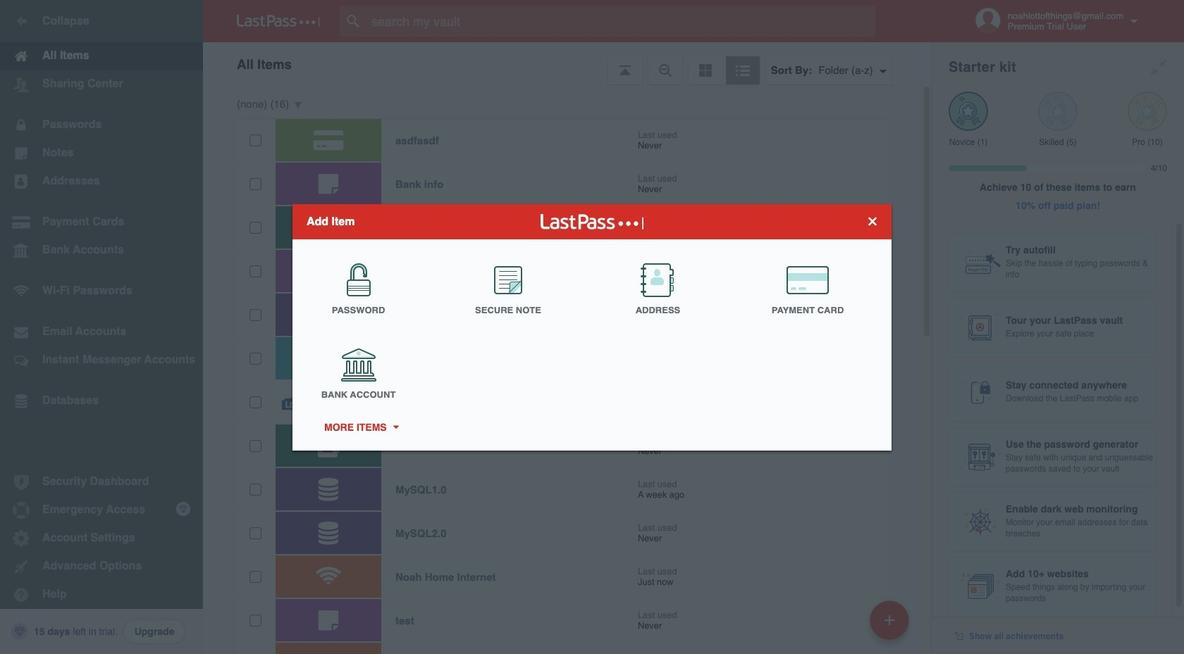 Task type: locate. For each thing, give the bounding box(es) containing it.
main navigation navigation
[[0, 0, 203, 655]]

dialog
[[293, 204, 892, 451]]

search my vault text field
[[340, 6, 903, 37]]

Search search field
[[340, 6, 903, 37]]

lastpass image
[[237, 15, 320, 27]]

new item navigation
[[865, 597, 918, 655]]

vault options navigation
[[203, 42, 932, 85]]



Task type: describe. For each thing, give the bounding box(es) containing it.
caret right image
[[391, 426, 401, 429]]

new item image
[[885, 616, 895, 626]]



Task type: vqa. For each thing, say whether or not it's contained in the screenshot.
New item element
no



